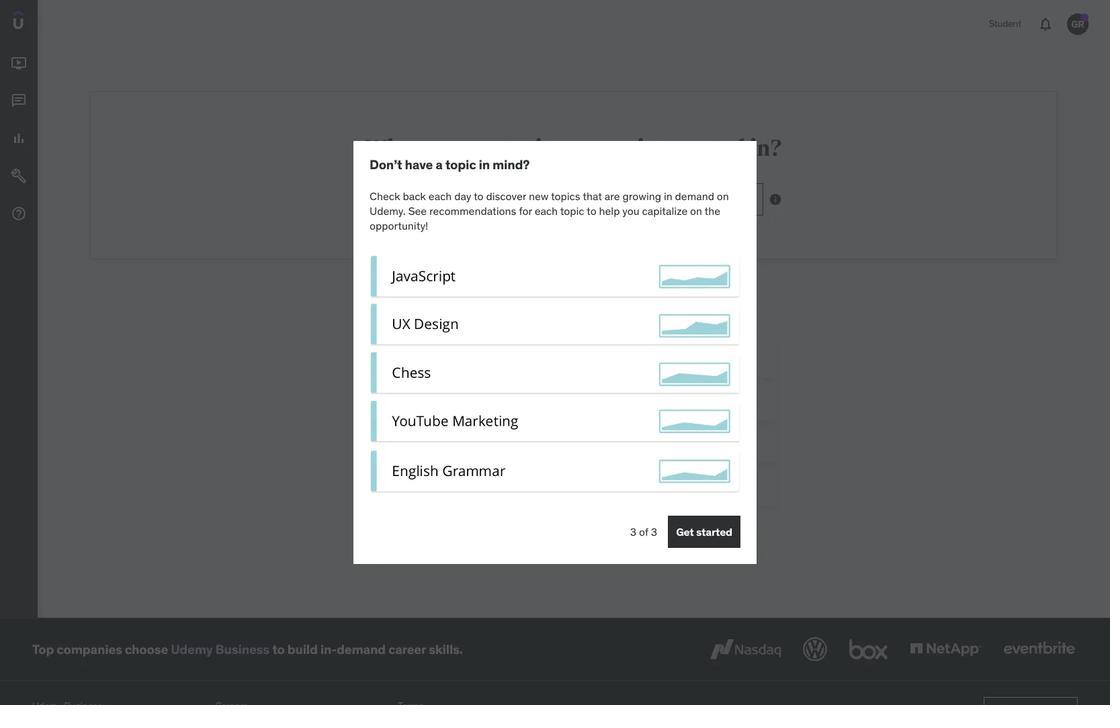 Task type: describe. For each thing, give the bounding box(es) containing it.
example product screenshot image
[[370, 255, 741, 495]]

of
[[639, 526, 649, 539]]

get info image
[[769, 193, 782, 206]]

build
[[287, 642, 318, 658]]

new
[[529, 189, 549, 203]]

0 vertical spatial to
[[474, 189, 484, 203]]

0 horizontal spatial each
[[429, 189, 452, 203]]

management
[[438, 478, 513, 495]]

1 horizontal spatial on
[[717, 189, 729, 203]]

interested
[[637, 134, 746, 163]]

1 3 from the left
[[630, 526, 637, 539]]

incident
[[388, 478, 435, 495]]

capitalize
[[642, 204, 688, 218]]

1 medium image from the top
[[11, 55, 27, 71]]

2 3 from the left
[[651, 526, 657, 539]]

udemy business link
[[171, 642, 270, 658]]

opportunity!
[[370, 219, 428, 233]]

a
[[436, 157, 443, 173]]

udemy
[[171, 642, 213, 658]]

2 vertical spatial to
[[272, 642, 285, 658]]

don't
[[370, 157, 402, 173]]

electric
[[433, 436, 476, 452]]

javascript
[[446, 351, 504, 368]]

1 horizontal spatial each
[[535, 204, 558, 218]]

2 medium image from the top
[[11, 93, 27, 109]]

that
[[583, 189, 602, 203]]

interactive chart image for for
[[692, 352, 751, 368]]

student link
[[981, 8, 1030, 40]]

0 vertical spatial are
[[557, 134, 591, 163]]

student
[[989, 18, 1022, 30]]

redux
[[388, 351, 425, 368]]

for inside check back each day to discover new topics that are growing in demand on udemy. see recommendations for each topic to help you capitalize on the opportunity!
[[519, 204, 532, 218]]

choose
[[125, 642, 168, 658]]

netapp image
[[907, 635, 985, 665]]

discover
[[486, 189, 526, 203]]

1 vertical spatial for
[[428, 351, 443, 368]]

p8
[[479, 436, 495, 452]]

back
[[403, 189, 426, 203]]

don't have a topic in mind? dialog
[[354, 141, 757, 565]]

eplan electric p8 link
[[372, 426, 776, 463]]

what
[[365, 134, 422, 163]]



Task type: vqa. For each thing, say whether or not it's contained in the screenshot.
Top
yes



Task type: locate. For each thing, give the bounding box(es) containing it.
1 horizontal spatial to
[[474, 189, 484, 203]]

career
[[388, 642, 426, 658]]

started
[[696, 525, 733, 539]]

mind?
[[493, 157, 530, 173]]

3 right the of at right
[[651, 526, 657, 539]]

you
[[595, 134, 633, 163], [623, 204, 640, 218]]

3 of 3
[[630, 526, 657, 539]]

demand left the career
[[337, 642, 386, 658]]

incident management
[[388, 478, 513, 495]]

course
[[426, 134, 496, 163]]

topics
[[551, 189, 580, 203]]

0 horizontal spatial to
[[272, 642, 285, 658]]

redux for javascript link
[[372, 341, 776, 378]]

in
[[479, 157, 490, 173], [664, 189, 673, 203]]

are up the help
[[605, 189, 620, 203]]

demand up the
[[675, 189, 714, 203]]

each left day
[[429, 189, 452, 203]]

for
[[519, 204, 532, 218], [428, 351, 443, 368]]

1 interactive chart image from the top
[[692, 352, 751, 368]]

1 vertical spatial in
[[664, 189, 673, 203]]

in?
[[750, 134, 783, 163]]

companies
[[57, 642, 122, 658]]

miro
[[388, 394, 414, 410]]

5 medium image from the top
[[11, 206, 27, 222]]

recommendations
[[429, 204, 516, 218]]

1 vertical spatial to
[[587, 204, 597, 218]]

you inside check back each day to discover new topics that are growing in demand on udemy. see recommendations for each topic to help you capitalize on the opportunity!
[[623, 204, 640, 218]]

are up topics
[[557, 134, 591, 163]]

to right day
[[474, 189, 484, 203]]

topic inside check back each day to discover new topics that are growing in demand on udemy. see recommendations for each topic to help you capitalize on the opportunity!
[[560, 204, 584, 218]]

box image
[[846, 635, 891, 665]]

you up that
[[595, 134, 633, 163]]

for right redux
[[428, 351, 443, 368]]

0 horizontal spatial 3
[[630, 526, 637, 539]]

e.g. Photography, Travel Photography, JavaScript text field
[[360, 183, 764, 216]]

0 horizontal spatial for
[[428, 351, 443, 368]]

are
[[557, 134, 591, 163], [605, 189, 620, 203]]

3 left the of at right
[[630, 526, 637, 539]]

0 vertical spatial for
[[519, 204, 532, 218]]

redux for javascript
[[388, 351, 504, 368]]

on up the
[[717, 189, 729, 203]]

topic up the new
[[500, 134, 553, 163]]

3 interactive chart image from the top
[[692, 436, 751, 452]]

interactive chart image inside "eplan electric p8" link
[[692, 436, 751, 452]]

1 vertical spatial on
[[690, 204, 702, 218]]

1 horizontal spatial for
[[519, 204, 532, 218]]

business
[[215, 642, 270, 658]]

1 horizontal spatial 3
[[651, 526, 657, 539]]

what course topic are you interested in?
[[365, 134, 783, 163]]

in up capitalize
[[664, 189, 673, 203]]

0 vertical spatial you
[[595, 134, 633, 163]]

0 vertical spatial on
[[717, 189, 729, 203]]

are inside check back each day to discover new topics that are growing in demand on udemy. see recommendations for each topic to help you capitalize on the opportunity!
[[605, 189, 620, 203]]

0 horizontal spatial are
[[557, 134, 591, 163]]

interactive chart image inside 'miro' link
[[692, 394, 751, 410]]

1 horizontal spatial demand
[[675, 189, 714, 203]]

0 horizontal spatial demand
[[337, 642, 386, 658]]

see
[[408, 204, 427, 218]]

skills.
[[429, 642, 463, 658]]

0 vertical spatial demand
[[675, 189, 714, 203]]

help
[[599, 204, 620, 218]]

0 vertical spatial each
[[429, 189, 452, 203]]

udemy image
[[13, 11, 75, 34]]

get
[[676, 525, 694, 539]]

miro link
[[372, 384, 776, 420]]

0 vertical spatial in
[[479, 157, 490, 173]]

check back each day to discover new topics that are growing in demand on udemy. see recommendations for each topic to help you capitalize on the opportunity!
[[370, 189, 729, 233]]

eplan electric p8
[[388, 436, 495, 452]]

nasdaq image
[[707, 635, 784, 665]]

in left mind? on the top of the page
[[479, 157, 490, 173]]

topic right a
[[445, 157, 476, 173]]

growing
[[623, 189, 661, 203]]

to left build
[[272, 642, 285, 658]]

you down growing
[[623, 204, 640, 218]]

don't have a topic in mind?
[[370, 157, 530, 173]]

0 horizontal spatial in
[[479, 157, 490, 173]]

top
[[32, 642, 54, 658]]

in-
[[321, 642, 337, 658]]

eventbrite image
[[1001, 635, 1078, 665]]

topic
[[500, 134, 553, 163], [445, 157, 476, 173], [560, 204, 584, 218]]

demand inside check back each day to discover new topics that are growing in demand on udemy. see recommendations for each topic to help you capitalize on the opportunity!
[[675, 189, 714, 203]]

check
[[370, 189, 400, 203]]

interactive chart image for management
[[692, 479, 751, 495]]

1 vertical spatial you
[[623, 204, 640, 218]]

each
[[429, 189, 452, 203], [535, 204, 558, 218]]

2 interactive chart image from the top
[[692, 394, 751, 410]]

2 horizontal spatial to
[[587, 204, 597, 218]]

small image
[[995, 704, 1009, 706]]

medium image
[[11, 55, 27, 71], [11, 93, 27, 109], [11, 131, 27, 147], [11, 168, 27, 184], [11, 206, 27, 222]]

1 horizontal spatial in
[[664, 189, 673, 203]]

2 horizontal spatial topic
[[560, 204, 584, 218]]

0 horizontal spatial on
[[690, 204, 702, 218]]

for down the new
[[519, 204, 532, 218]]

get started button
[[668, 516, 741, 549]]

get started
[[676, 525, 733, 539]]

udemy.
[[370, 204, 406, 218]]

1 horizontal spatial topic
[[500, 134, 553, 163]]

4 interactive chart image from the top
[[692, 479, 751, 495]]

3 medium image from the top
[[11, 131, 27, 147]]

interactive chart image inside redux for javascript link
[[692, 352, 751, 368]]

interactive chart image
[[692, 352, 751, 368], [692, 394, 751, 410], [692, 436, 751, 452], [692, 479, 751, 495]]

in inside check back each day to discover new topics that are growing in demand on udemy. see recommendations for each topic to help you capitalize on the opportunity!
[[664, 189, 673, 203]]

1 vertical spatial are
[[605, 189, 620, 203]]

the
[[705, 204, 721, 218]]

incident management link
[[372, 468, 776, 505]]

3
[[630, 526, 637, 539], [651, 526, 657, 539]]

each down the new
[[535, 204, 558, 218]]

demand
[[675, 189, 714, 203], [337, 642, 386, 658]]

1 vertical spatial demand
[[337, 642, 386, 658]]

day
[[454, 189, 471, 203]]

volkswagen image
[[801, 635, 830, 665]]

interactive chart image inside incident management link
[[692, 479, 751, 495]]

topic down topics
[[560, 204, 584, 218]]

on left the
[[690, 204, 702, 218]]

to down that
[[587, 204, 597, 218]]

1 horizontal spatial are
[[605, 189, 620, 203]]

eplan
[[388, 436, 429, 452]]

1 vertical spatial each
[[535, 204, 558, 218]]

to
[[474, 189, 484, 203], [587, 204, 597, 218], [272, 642, 285, 658]]

on
[[717, 189, 729, 203], [690, 204, 702, 218]]

top companies choose udemy business to build in-demand career skills.
[[32, 642, 463, 658]]

interactive chart image for electric
[[692, 436, 751, 452]]

4 medium image from the top
[[11, 168, 27, 184]]

0 horizontal spatial topic
[[445, 157, 476, 173]]

have
[[405, 157, 433, 173]]



